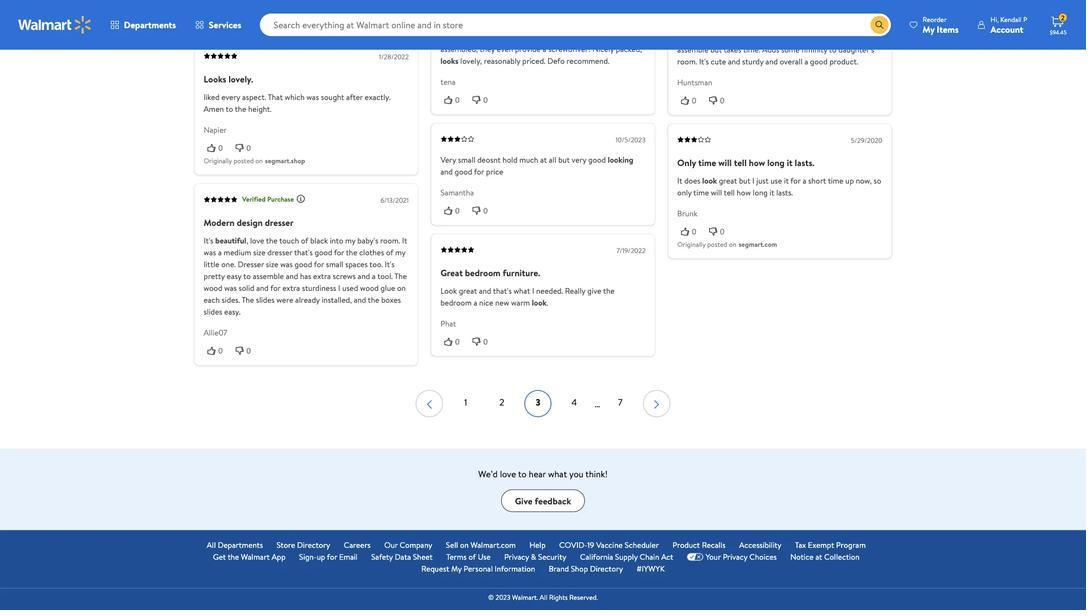 Task type: vqa. For each thing, say whether or not it's contained in the screenshot.
the right little
yes



Task type: describe. For each thing, give the bounding box(es) containing it.
2 vertical spatial it
[[770, 187, 774, 198]]

the left the touch
[[266, 235, 277, 246]]

room. inside , love the touch of black into my baby's room. it was a medium size dresser that's good for the clothes of my little one. dresser size was good for small spaces too. it's pretty easy to assemble and has extra screws and a tool. the wood was solid and for extra sturdiness i used wood glue on each sides. the slides were already installed, and the boxes slides easy.
[[380, 235, 400, 246]]

it's inside , love the touch of black into my baby's room. it was a medium size dresser that's good for the clothes of my little one. dresser size was good for small spaces too. it's pretty easy to assemble and has extra screws and a tool. the wood was solid and for extra sturdiness i used wood glue on each sides. the slides were already installed, and the boxes slides easy.
[[385, 259, 395, 270]]

priced.
[[522, 56, 545, 67]]

looking
[[608, 154, 633, 166]]

privacy choices icon image
[[687, 554, 703, 562]]

the inside we had the white 4 drawer chest and it's spot on! easily assembled, they even provide a screwdriver! nicely packed, looks lovely, reasonably priced. defo recommend.
[[467, 32, 479, 43]]

a inside "look great and that's what i needed. really give the bedroom a nice new warm"
[[474, 298, 477, 309]]

what for that's
[[514, 286, 530, 297]]

all departments link
[[207, 540, 263, 552]]

$94.45
[[1050, 28, 1067, 36]]

1 vertical spatial directory
[[590, 564, 623, 575]]

nice inside pretty nice as for the price.  easy to assemble but takes time.  adds some fiminity to daughter's room.  it's cute and sturdy and overall a good product.
[[761, 32, 776, 43]]

black
[[310, 235, 328, 246]]

get
[[213, 552, 226, 563]]

very
[[572, 154, 586, 166]]

originally for looks
[[204, 156, 232, 166]]

reorder my items
[[923, 14, 959, 35]]

and down takes
[[728, 56, 740, 67]]

modern design dresser
[[204, 216, 294, 229]]

give
[[587, 286, 601, 297]]

very
[[440, 154, 456, 166]]

the up spaces
[[346, 247, 357, 258]]

1 vertical spatial my
[[395, 247, 405, 258]]

7
[[618, 397, 623, 409]]

p
[[1023, 14, 1027, 24]]

careers
[[344, 540, 371, 551]]

purchase
[[267, 195, 294, 204]]

to down easy
[[829, 44, 837, 55]]

1 vertical spatial 4
[[571, 397, 577, 409]]

lovely.
[[229, 73, 253, 85]]

we
[[440, 32, 451, 43]]

0 horizontal spatial all
[[207, 540, 216, 551]]

use
[[770, 175, 782, 186]]

shop
[[571, 564, 588, 575]]

recommend.
[[567, 56, 609, 67]]

and down used on the left
[[354, 295, 366, 306]]

every
[[221, 92, 240, 103]]

what for hear
[[548, 468, 567, 481]]

1 vertical spatial it
[[784, 175, 789, 186]]

2 horizontal spatial the
[[677, 32, 690, 43]]

drawer
[[508, 32, 532, 43]]

departments inside dropdown button
[[124, 19, 176, 31]]

tax
[[795, 540, 806, 551]]

segmart.com
[[739, 240, 777, 249]]

design
[[237, 216, 263, 229]]

bedroom inside "look great and that's what i needed. really give the bedroom a nice new warm"
[[440, 298, 472, 309]]

allie07
[[204, 327, 227, 338]]

has
[[300, 271, 311, 282]]

© 2023 walmart. all rights reserved.
[[488, 593, 598, 603]]

get the walmart app link
[[213, 552, 286, 564]]

overall
[[780, 56, 803, 67]]

one.
[[221, 259, 236, 270]]

white
[[481, 32, 499, 43]]

napier
[[204, 124, 227, 135]]

and inside "look great and that's what i needed. really give the bedroom a nice new warm"
[[479, 286, 491, 297]]

easy.
[[224, 307, 241, 318]]

1 horizontal spatial lasts.
[[795, 156, 815, 169]]

walmart image
[[18, 16, 92, 34]]

we'd
[[478, 468, 498, 481]]

1 vertical spatial time
[[828, 175, 843, 186]]

privacy inside privacy & security link
[[504, 552, 529, 563]]

company
[[400, 540, 432, 551]]

a inside great but i just use it for a short time up now, so only time will tell how long it lasts.
[[803, 175, 806, 186]]

on right sell
[[460, 540, 469, 551]]

originally for only
[[677, 240, 706, 249]]

the inside "look great and that's what i needed. really give the bedroom a nice new warm"
[[603, 286, 615, 297]]

departments button
[[101, 11, 186, 38]]

.
[[547, 298, 548, 309]]

#iywyk
[[637, 564, 665, 575]]

accessibility link
[[739, 540, 781, 552]]

0 vertical spatial time
[[698, 156, 716, 169]]

safety
[[371, 552, 393, 563]]

2 inside 2 link
[[499, 397, 504, 409]]

dresser up takes
[[723, 13, 751, 26]]

already
[[295, 295, 320, 306]]

0 vertical spatial originally
[[204, 12, 232, 22]]

0 vertical spatial size
[[253, 247, 266, 258]]

previous page image
[[423, 396, 436, 414]]

1 horizontal spatial size
[[266, 259, 278, 270]]

good inside pretty nice as for the price.  easy to assemble but takes time.  adds some fiminity to daughter's room.  it's cute and sturdy and overall a good product.
[[810, 56, 828, 67]]

7 link
[[607, 391, 634, 418]]

each
[[204, 295, 220, 306]]

and left has
[[286, 271, 298, 282]]

lasts. inside great but i just use it for a short time up now, so only time will tell how long it lasts.
[[776, 187, 793, 198]]

i inside , love the touch of black into my baby's room. it was a medium size dresser that's good for the clothes of my little one. dresser size was good for small spaces too. it's pretty easy to assemble and has extra screws and a tool. the wood was solid and for extra sturdiness i used wood glue on each sides. the slides were already installed, and the boxes slides easy.
[[338, 283, 340, 294]]

the inside pretty nice as for the price.  easy to assemble but takes time.  adds some fiminity to daughter's room.  it's cute and sturdy and overall a good product.
[[798, 32, 810, 43]]

Walmart Site-Wide search field
[[260, 14, 891, 36]]

as
[[777, 32, 784, 43]]

up inside "link"
[[317, 552, 325, 563]]

0 vertical spatial posted
[[234, 12, 254, 22]]

sell on walmart.com link
[[446, 540, 516, 552]]

sell
[[446, 540, 458, 551]]

give feedback
[[515, 495, 571, 508]]

Search search field
[[260, 14, 891, 36]]

a left tool.
[[372, 271, 376, 282]]

and down adds
[[765, 56, 778, 67]]

1 horizontal spatial slides
[[256, 295, 275, 306]]

small inside very small deosnt hold much at all but very good looking and good for price
[[458, 154, 475, 166]]

and down spaces
[[358, 271, 370, 282]]

look
[[440, 286, 457, 297]]

screwdriver!
[[548, 44, 591, 55]]

items
[[937, 23, 959, 35]]

1 vertical spatial departments
[[218, 540, 263, 551]]

zhupeicheng.com
[[265, 12, 317, 22]]

was inside liked every aspect. that which was sought after exactly. amen to the height.
[[306, 92, 319, 103]]

data
[[395, 552, 411, 563]]

1 wood from the left
[[204, 283, 222, 294]]

great inside great but i just use it for a short time up now, so only time will tell how long it lasts.
[[719, 175, 737, 186]]

search icon image
[[875, 20, 884, 29]]

brand shop directory
[[549, 564, 623, 575]]

0 vertical spatial it
[[787, 156, 793, 169]]

3
[[536, 397, 540, 409]]

that's inside "look great and that's what i needed. really give the bedroom a nice new warm"
[[493, 286, 512, 297]]

had
[[453, 32, 466, 43]]

room. inside pretty nice as for the price.  easy to assemble but takes time.  adds some fiminity to daughter's room.  it's cute and sturdy and overall a good product.
[[677, 56, 697, 67]]

solid
[[239, 283, 254, 294]]

tool.
[[377, 271, 393, 282]]

program
[[836, 540, 866, 551]]

love for the
[[250, 235, 264, 246]]

product
[[672, 540, 700, 551]]

exempt
[[808, 540, 834, 551]]

2 horizontal spatial of
[[469, 552, 476, 563]]

brunk
[[677, 208, 697, 219]]

i inside great but i just use it for a short time up now, so only time will tell how long it lasts.
[[752, 175, 754, 186]]

safety data sheet
[[371, 552, 433, 563]]

good down black
[[315, 247, 332, 258]]

liked
[[204, 92, 219, 103]]

easily
[[609, 32, 628, 43]]

0 horizontal spatial directory
[[297, 540, 330, 551]]

looks lovely.
[[204, 73, 253, 85]]

a down it's beautiful
[[218, 247, 222, 258]]

information
[[495, 564, 535, 575]]

takes
[[724, 44, 741, 55]]

the inside liked every aspect. that which was sought after exactly. amen to the height.
[[235, 104, 246, 115]]

to left hear
[[518, 468, 527, 481]]

was down it's beautiful
[[204, 247, 216, 258]]

for down black
[[314, 259, 324, 270]]

reorder
[[923, 14, 947, 24]]

safety data sheet link
[[371, 552, 433, 564]]

0 vertical spatial extra
[[313, 271, 331, 282]]

hi, kendall p account
[[990, 14, 1027, 35]]

a inside we had the white 4 drawer chest and it's spot on! easily assembled, they even provide a screwdriver! nicely packed, looks lovely, reasonably priced. defo recommend.
[[543, 44, 546, 55]]

for down into
[[334, 247, 344, 258]]

posted for only time will tell how long it lasts.
[[707, 240, 727, 249]]

notice
[[790, 552, 814, 563]]

2 vertical spatial the
[[242, 295, 254, 306]]

the inside tax exempt program get the walmart app
[[228, 552, 239, 563]]

privacy & security
[[504, 552, 566, 563]]

1 horizontal spatial looks
[[718, 32, 736, 43]]

it's inside pretty nice as for the price.  easy to assemble but takes time.  adds some fiminity to daughter's room.  it's cute and sturdy and overall a good product.
[[699, 56, 709, 67]]

request my personal information link
[[421, 564, 535, 576]]

posted for looks lovely.
[[234, 156, 254, 166]]

assemble inside , love the touch of black into my baby's room. it was a medium size dresser that's good for the clothes of my little one. dresser size was good for small spaces too. it's pretty easy to assemble and has extra screws and a tool. the wood was solid and for extra sturdiness i used wood glue on each sides. the slides were already installed, and the boxes slides easy.
[[253, 271, 284, 282]]

dresser down great little dresser
[[692, 32, 717, 43]]

good up has
[[295, 259, 312, 270]]

and inside very small deosnt hold much at all but very good looking and good for price
[[440, 166, 453, 177]]

services button
[[186, 11, 251, 38]]

store directory link
[[277, 540, 330, 552]]

nice inside "look great and that's what i needed. really give the bedroom a nice new warm"
[[479, 298, 493, 309]]

daughter's
[[838, 44, 874, 55]]

0 vertical spatial how
[[749, 156, 765, 169]]

verified
[[242, 195, 266, 204]]

0 horizontal spatial of
[[301, 235, 308, 246]]

little inside , love the touch of black into my baby's room. it was a medium size dresser that's good for the clothes of my little one. dresser size was good for small spaces too. it's pretty easy to assemble and has extra screws and a tool. the wood was solid and for extra sturdiness i used wood glue on each sides. the slides were already installed, and the boxes slides easy.
[[204, 259, 219, 270]]

walmart.
[[512, 593, 538, 603]]

at inside very small deosnt hold much at all but very good looking and good for price
[[540, 154, 547, 166]]

covid-19 vaccine scheduler
[[559, 540, 659, 551]]

0 vertical spatial my
[[345, 235, 355, 246]]

warm
[[511, 298, 530, 309]]

spaces
[[345, 259, 368, 270]]

california supply chain act link
[[580, 552, 673, 564]]

accessibility
[[739, 540, 781, 551]]

covid-19 vaccine scheduler link
[[559, 540, 659, 552]]

and right solid
[[256, 283, 269, 294]]

tena
[[440, 76, 456, 87]]

reasonably
[[484, 56, 520, 67]]

for inside very small deosnt hold much at all but very good looking and good for price
[[474, 166, 484, 177]]

time.
[[743, 44, 760, 55]]

0 vertical spatial long
[[767, 156, 785, 169]]

1 vertical spatial extra
[[282, 283, 300, 294]]

cute
[[711, 56, 726, 67]]

1 horizontal spatial it
[[677, 175, 682, 186]]



Task type: locate. For each thing, give the bounding box(es) containing it.
at inside notice at collection request my personal information
[[815, 552, 822, 563]]

0 horizontal spatial look
[[532, 298, 547, 309]]

privacy
[[504, 552, 529, 563], [723, 552, 747, 563]]

all
[[207, 540, 216, 551], [540, 593, 547, 603]]

up left 'now,'
[[845, 175, 854, 186]]

on for segmart.shop
[[255, 156, 263, 166]]

the up fiminity
[[798, 32, 810, 43]]

good down fiminity
[[810, 56, 828, 67]]

a down chest
[[543, 44, 546, 55]]

my down "terms"
[[451, 564, 462, 575]]

the
[[677, 32, 690, 43], [394, 271, 407, 282], [242, 295, 254, 306]]

1 horizontal spatial look
[[702, 175, 717, 186]]

sturdy
[[742, 56, 764, 67]]

room. up huntsman
[[677, 56, 697, 67]]

dresser
[[238, 259, 264, 270]]

i
[[752, 175, 754, 186], [338, 283, 340, 294], [532, 286, 534, 297]]

long inside great but i just use it for a short time up now, so only time will tell how long it lasts.
[[753, 187, 768, 198]]

1 vertical spatial will
[[711, 187, 722, 198]]

dresser inside , love the touch of black into my baby's room. it was a medium size dresser that's good for the clothes of my little one. dresser size was good for small spaces too. it's pretty easy to assemble and has extra screws and a tool. the wood was solid and for extra sturdiness i used wood glue on each sides. the slides were already installed, and the boxes slides easy.
[[267, 247, 292, 258]]

and down great bedroom furniture.
[[479, 286, 491, 297]]

easy
[[832, 32, 847, 43]]

main content
[[195, 0, 891, 418]]

was right which
[[306, 92, 319, 103]]

but inside very small deosnt hold much at all but very good looking and good for price
[[558, 154, 570, 166]]

it's
[[699, 56, 709, 67], [204, 235, 213, 246], [385, 259, 395, 270]]

for down deosnt
[[474, 166, 484, 177]]

great up the dresser looks
[[677, 13, 700, 26]]

extra up sturdiness
[[313, 271, 331, 282]]

2 vertical spatial of
[[469, 552, 476, 563]]

1 horizontal spatial the
[[394, 271, 407, 282]]

california supply chain act
[[580, 552, 673, 563]]

it left does
[[677, 175, 682, 186]]

for inside pretty nice as for the price.  easy to assemble but takes time.  adds some fiminity to daughter's room.  it's cute and sturdy and overall a good product.
[[786, 32, 796, 43]]

i left used on the left
[[338, 283, 340, 294]]

extra up were
[[282, 283, 300, 294]]

time
[[698, 156, 716, 169], [828, 175, 843, 186], [693, 187, 709, 198]]

great for great little dresser
[[677, 13, 700, 26]]

0 vertical spatial that's
[[294, 247, 313, 258]]

just
[[756, 175, 769, 186]]

on inside , love the touch of black into my baby's room. it was a medium size dresser that's good for the clothes of my little one. dresser size was good for small spaces too. it's pretty easy to assemble and has extra screws and a tool. the wood was solid and for extra sturdiness i used wood glue on each sides. the slides were already installed, and the boxes slides easy.
[[397, 283, 406, 294]]

1 horizontal spatial little
[[702, 13, 720, 26]]

on left zhupeicheng.com
[[255, 12, 263, 22]]

that's inside , love the touch of black into my baby's room. it was a medium size dresser that's good for the clothes of my little one. dresser size was good for small spaces too. it's pretty easy to assemble and has extra screws and a tool. the wood was solid and for extra sturdiness i used wood glue on each sides. the slides were already installed, and the boxes slides easy.
[[294, 247, 313, 258]]

0 vertical spatial it's
[[699, 56, 709, 67]]

1 vertical spatial up
[[317, 552, 325, 563]]

what inside "look great and that's what i needed. really give the bedroom a nice new warm"
[[514, 286, 530, 297]]

0 vertical spatial room.
[[677, 56, 697, 67]]

i up look .
[[532, 286, 534, 297]]

1 link
[[452, 391, 479, 418]]

the down great little dresser
[[677, 32, 690, 43]]

1 horizontal spatial assemble
[[677, 44, 709, 55]]

1 horizontal spatial nice
[[761, 32, 776, 43]]

for inside "link"
[[327, 552, 337, 563]]

liked every aspect. that which was sought after exactly. amen to the height.
[[204, 92, 391, 115]]

1 vertical spatial it
[[402, 235, 407, 246]]

1 privacy from the left
[[504, 552, 529, 563]]

looks down assembled,
[[440, 56, 458, 67]]

what up warm
[[514, 286, 530, 297]]

4 up even
[[501, 32, 506, 43]]

give feedback button
[[501, 490, 585, 513]]

and left smart.
[[467, 13, 482, 25]]

wood
[[204, 283, 222, 294], [360, 283, 379, 294]]

0 vertical spatial it
[[677, 175, 682, 186]]

but left just
[[739, 175, 750, 186]]

it's down modern
[[204, 235, 213, 246]]

sturdiness
[[302, 283, 336, 294]]

1 vertical spatial looks
[[440, 56, 458, 67]]

1 vertical spatial it's
[[204, 235, 213, 246]]

reserved.
[[569, 593, 598, 603]]

it right "baby's"
[[402, 235, 407, 246]]

for right as
[[786, 32, 796, 43]]

wood left "glue"
[[360, 283, 379, 294]]

it
[[677, 175, 682, 186], [402, 235, 407, 246]]

1 vertical spatial great
[[459, 286, 477, 297]]

product recalls link
[[672, 540, 726, 552]]

1 vertical spatial pretty
[[204, 271, 225, 282]]

1 vertical spatial that's
[[493, 286, 512, 297]]

love right the ,
[[250, 235, 264, 246]]

it up great but i just use it for a short time up now, so only time will tell how long it lasts.
[[787, 156, 793, 169]]

0 horizontal spatial the
[[242, 295, 254, 306]]

spot
[[580, 32, 595, 43]]

exactly.
[[365, 92, 391, 103]]

1 horizontal spatial love
[[500, 468, 516, 481]]

at
[[540, 154, 547, 166], [815, 552, 822, 563]]

little up the dresser looks
[[702, 13, 720, 26]]

but up cute
[[710, 44, 722, 55]]

it right use
[[784, 175, 789, 186]]

great little dresser
[[677, 13, 751, 26]]

segmart.shop
[[265, 156, 305, 166]]

verified purchase information image
[[296, 195, 305, 204]]

how
[[749, 156, 765, 169], [737, 187, 751, 198]]

1 horizontal spatial wood
[[360, 283, 379, 294]]

lovely,
[[460, 56, 482, 67]]

1 vertical spatial what
[[548, 468, 567, 481]]

our
[[384, 540, 398, 551]]

0 vertical spatial but
[[710, 44, 722, 55]]

app
[[272, 552, 286, 563]]

up inside great but i just use it for a short time up now, so only time will tell how long it lasts.
[[845, 175, 854, 186]]

1 vertical spatial of
[[386, 247, 393, 258]]

small right very
[[458, 154, 475, 166]]

account
[[990, 23, 1023, 35]]

furniture.
[[503, 267, 540, 279]]

4
[[501, 32, 506, 43], [571, 397, 577, 409]]

0 vertical spatial of
[[301, 235, 308, 246]]

will inside great but i just use it for a short time up now, so only time will tell how long it lasts.
[[711, 187, 722, 198]]

that
[[268, 92, 283, 103]]

careers link
[[344, 540, 371, 552]]

0 vertical spatial assemble
[[677, 44, 709, 55]]

little left one. at the top
[[204, 259, 219, 270]]

0 horizontal spatial little
[[204, 259, 219, 270]]

store
[[277, 540, 295, 551]]

slides left were
[[256, 295, 275, 306]]

my right clothes
[[395, 247, 405, 258]]

lasts. up "short"
[[795, 156, 815, 169]]

to up solid
[[243, 271, 251, 282]]

2 horizontal spatial but
[[739, 175, 750, 186]]

great for great bedroom furniture.
[[440, 267, 463, 279]]

0 vertical spatial slides
[[256, 295, 275, 306]]

the left boxes
[[368, 295, 379, 306]]

1 vertical spatial how
[[737, 187, 751, 198]]

for inside great but i just use it for a short time up now, so only time will tell how long it lasts.
[[791, 175, 801, 186]]

0 horizontal spatial love
[[250, 235, 264, 246]]

small inside , love the touch of black into my baby's room. it was a medium size dresser that's good for the clothes of my little one. dresser size was good for small spaces too. it's pretty easy to assemble and has extra screws and a tool. the wood was solid and for extra sturdiness i used wood glue on each sides. the slides were already installed, and the boxes slides easy.
[[326, 259, 343, 270]]

1 vertical spatial slides
[[204, 307, 222, 318]]

0 horizontal spatial 4
[[501, 32, 506, 43]]

clothes
[[359, 247, 384, 258]]

0 horizontal spatial but
[[558, 154, 570, 166]]

1 horizontal spatial what
[[548, 468, 567, 481]]

time right "short"
[[828, 175, 843, 186]]

nice left new
[[479, 298, 493, 309]]

store directory
[[277, 540, 330, 551]]

0 horizontal spatial it
[[402, 235, 407, 246]]

0 horizontal spatial looks
[[440, 56, 458, 67]]

rights
[[549, 593, 568, 603]]

assemble down the dresser looks
[[677, 44, 709, 55]]

2 privacy from the left
[[723, 552, 747, 563]]

1 vertical spatial long
[[753, 187, 768, 198]]

that's down the touch
[[294, 247, 313, 258]]

departments
[[124, 19, 176, 31], [218, 540, 263, 551]]

0 button
[[440, 94, 469, 106], [469, 94, 497, 106], [677, 95, 705, 106], [705, 95, 734, 106], [204, 142, 232, 154], [232, 142, 260, 154], [440, 205, 469, 216], [469, 205, 497, 216], [677, 226, 705, 237], [705, 226, 734, 237], [440, 336, 469, 348], [469, 336, 497, 348], [204, 345, 232, 357], [232, 345, 260, 357]]

1 vertical spatial originally
[[204, 156, 232, 166]]

1 vertical spatial posted
[[234, 156, 254, 166]]

posted up 'verified'
[[234, 156, 254, 166]]

dresser up the touch
[[265, 216, 294, 229]]

the right had
[[467, 32, 479, 43]]

0 horizontal spatial my
[[451, 564, 462, 575]]

i inside "look great and that's what i needed. really give the bedroom a nice new warm"
[[532, 286, 534, 297]]

0 vertical spatial little
[[702, 13, 720, 26]]

great but i just use it for a short time up now, so only time will tell how long it lasts.
[[677, 175, 881, 198]]

0 vertical spatial tell
[[734, 156, 747, 169]]

0 horizontal spatial slides
[[204, 307, 222, 318]]

it's
[[568, 32, 578, 43]]

a left new
[[474, 298, 477, 309]]

1 horizontal spatial but
[[710, 44, 722, 55]]

0 vertical spatial will
[[718, 156, 732, 169]]

good
[[810, 56, 828, 67], [588, 154, 606, 166], [455, 166, 472, 177], [315, 247, 332, 258], [295, 259, 312, 270]]

0 horizontal spatial 2
[[499, 397, 504, 409]]

short
[[808, 175, 826, 186]]

really
[[565, 286, 585, 297]]

love right we'd
[[500, 468, 516, 481]]

0 vertical spatial 2
[[1061, 13, 1065, 22]]

on!
[[597, 32, 608, 43]]

long
[[767, 156, 785, 169], [753, 187, 768, 198]]

2 up $94.45
[[1061, 13, 1065, 22]]

1/28/2022
[[379, 52, 409, 61]]

long up use
[[767, 156, 785, 169]]

0 horizontal spatial nice
[[479, 298, 493, 309]]

on left segmart.com
[[729, 240, 736, 249]]

slides down each at the left of page
[[204, 307, 222, 318]]

1 horizontal spatial i
[[532, 286, 534, 297]]

1 horizontal spatial small
[[458, 154, 475, 166]]

0 vertical spatial pretty
[[738, 32, 759, 43]]

0 horizontal spatial lasts.
[[776, 187, 793, 198]]

covid-
[[559, 540, 587, 551]]

...
[[595, 398, 600, 410]]

tell inside great but i just use it for a short time up now, so only time will tell how long it lasts.
[[724, 187, 735, 198]]

notice at collection request my personal information
[[421, 552, 860, 575]]

1 horizontal spatial my
[[395, 247, 405, 258]]

0 horizontal spatial great
[[459, 286, 477, 297]]

love inside , love the touch of black into my baby's room. it was a medium size dresser that's good for the clothes of my little one. dresser size was good for small spaces too. it's pretty easy to assemble and has extra screws and a tool. the wood was solid and for extra sturdiness i used wood glue on each sides. the slides were already installed, and the boxes slides easy.
[[250, 235, 264, 246]]

hear
[[529, 468, 546, 481]]

1 vertical spatial the
[[394, 271, 407, 282]]

assembled,
[[440, 44, 478, 55]]

privacy inside your privacy choices link
[[723, 552, 747, 563]]

1 vertical spatial assemble
[[253, 271, 284, 282]]

1 vertical spatial tell
[[724, 187, 735, 198]]

directory down california
[[590, 564, 623, 575]]

the down solid
[[242, 295, 254, 306]]

my right into
[[345, 235, 355, 246]]

0 vertical spatial great
[[719, 175, 737, 186]]

notice at collection link
[[790, 552, 860, 564]]

originally posted on segmart.com
[[677, 240, 777, 249]]

of left black
[[301, 235, 308, 246]]

the right tool.
[[394, 271, 407, 282]]

height.
[[248, 104, 272, 115]]

©
[[488, 593, 494, 603]]

pretty inside , love the touch of black into my baby's room. it was a medium size dresser that's good for the clothes of my little one. dresser size was good for small spaces too. it's pretty easy to assemble and has extra screws and a tool. the wood was solid and for extra sturdiness i used wood glue on each sides. the slides were already installed, and the boxes slides easy.
[[204, 271, 225, 282]]

next page image
[[650, 396, 663, 414]]

packed,
[[616, 44, 642, 55]]

installed,
[[322, 295, 352, 306]]

we had the white 4 drawer chest and it's spot on! easily assembled, they even provide a screwdriver! nicely packed, looks lovely, reasonably priced. defo recommend.
[[440, 32, 642, 67]]

dresser
[[723, 13, 751, 26], [692, 32, 717, 43], [265, 216, 294, 229], [267, 247, 292, 258]]

0 horizontal spatial wood
[[204, 283, 222, 294]]

you
[[569, 468, 583, 481]]

up down store directory link
[[317, 552, 325, 563]]

4 left ... in the bottom of the page
[[571, 397, 577, 409]]

1 vertical spatial little
[[204, 259, 219, 270]]

the dresser looks
[[677, 32, 736, 43]]

1 horizontal spatial at
[[815, 552, 822, 563]]

1 horizontal spatial it's
[[385, 259, 395, 270]]

0 vertical spatial my
[[923, 23, 935, 35]]

1 horizontal spatial directory
[[590, 564, 623, 575]]

tell up great but i just use it for a short time up now, so only time will tell how long it lasts.
[[734, 156, 747, 169]]

a inside pretty nice as for the price.  easy to assemble but takes time.  adds some fiminity to daughter's room.  it's cute and sturdy and overall a good product.
[[804, 56, 808, 67]]

1 vertical spatial bedroom
[[440, 298, 472, 309]]

beautiful
[[215, 235, 246, 246]]

1 horizontal spatial privacy
[[723, 552, 747, 563]]

to up daughter's
[[849, 32, 857, 43]]

even
[[497, 44, 513, 55]]

1 horizontal spatial 2
[[1061, 13, 1065, 22]]

to
[[849, 32, 857, 43], [829, 44, 837, 55], [226, 104, 233, 115], [243, 271, 251, 282], [518, 468, 527, 481]]

2 horizontal spatial i
[[752, 175, 754, 186]]

1 horizontal spatial up
[[845, 175, 854, 186]]

was up sides. at the left of the page
[[224, 283, 237, 294]]

our company link
[[384, 540, 432, 552]]

sign-up for email link
[[299, 552, 358, 564]]

a left "short"
[[803, 175, 806, 186]]

0 vertical spatial the
[[677, 32, 690, 43]]

of
[[301, 235, 308, 246], [386, 247, 393, 258], [469, 552, 476, 563]]

0 vertical spatial looks
[[718, 32, 736, 43]]

assemble
[[677, 44, 709, 55], [253, 271, 284, 282]]

1 vertical spatial at
[[815, 552, 822, 563]]

but inside great but i just use it for a short time up now, so only time will tell how long it lasts.
[[739, 175, 750, 186]]

great inside "look great and that's what i needed. really give the bedroom a nice new warm"
[[459, 286, 477, 297]]

0 vertical spatial up
[[845, 175, 854, 186]]

was down the touch
[[280, 259, 293, 270]]

directory up sign- in the bottom left of the page
[[297, 540, 330, 551]]

on for zhupeicheng.com
[[255, 12, 263, 22]]

on for segmart.com
[[729, 240, 736, 249]]

defo
[[547, 56, 565, 67]]

a down fiminity
[[804, 56, 808, 67]]

security
[[538, 552, 566, 563]]

brand
[[549, 564, 569, 575]]

wood up each at the left of page
[[204, 283, 222, 294]]

which
[[285, 92, 305, 103]]

it's up tool.
[[385, 259, 395, 270]]

for up were
[[270, 283, 280, 294]]

1 vertical spatial nice
[[479, 298, 493, 309]]

the right give
[[603, 286, 615, 297]]

pretty
[[738, 32, 759, 43], [204, 271, 225, 282]]

pretty inside pretty nice as for the price.  easy to assemble but takes time.  adds some fiminity to daughter's room.  it's cute and sturdy and overall a good product.
[[738, 32, 759, 43]]

love for to
[[500, 468, 516, 481]]

3 link
[[524, 391, 552, 418]]

great right look
[[459, 286, 477, 297]]

the down every
[[235, 104, 246, 115]]

and down very
[[440, 166, 453, 177]]

pretty down one. at the top
[[204, 271, 225, 282]]

main content containing lovely and smart.
[[195, 0, 891, 418]]

pretty up time.
[[738, 32, 759, 43]]

boxes
[[381, 295, 401, 306]]

good down very
[[455, 166, 472, 177]]

choices
[[749, 552, 777, 563]]

1 vertical spatial my
[[451, 564, 462, 575]]

on right "glue"
[[397, 283, 406, 294]]

at down exempt
[[815, 552, 822, 563]]

size right dresser
[[266, 259, 278, 270]]

it does look
[[677, 175, 717, 186]]

assemble inside pretty nice as for the price.  easy to assemble but takes time.  adds some fiminity to daughter's room.  it's cute and sturdy and overall a good product.
[[677, 44, 709, 55]]

my inside notice at collection request my personal information
[[451, 564, 462, 575]]

of right clothes
[[386, 247, 393, 258]]

your
[[706, 552, 721, 563]]

great down the 'only time will tell how long it lasts.'
[[719, 175, 737, 186]]

my inside reorder my items
[[923, 23, 935, 35]]

0 vertical spatial what
[[514, 286, 530, 297]]

0 horizontal spatial i
[[338, 283, 340, 294]]

looks
[[718, 32, 736, 43], [440, 56, 458, 67]]

to inside liked every aspect. that which was sought after exactly. amen to the height.
[[226, 104, 233, 115]]

it inside , love the touch of black into my baby's room. it was a medium size dresser that's good for the clothes of my little one. dresser size was good for small spaces too. it's pretty easy to assemble and has extra screws and a tool. the wood was solid and for extra sturdiness i used wood glue on each sides. the slides were already installed, and the boxes slides easy.
[[402, 235, 407, 246]]

the down all departments link
[[228, 552, 239, 563]]

it's left cute
[[699, 56, 709, 67]]

that's up new
[[493, 286, 512, 297]]

look down the needed.
[[532, 298, 547, 309]]

only
[[677, 156, 696, 169]]

privacy right your
[[723, 552, 747, 563]]

0 horizontal spatial small
[[326, 259, 343, 270]]

2 wood from the left
[[360, 283, 379, 294]]

1 horizontal spatial of
[[386, 247, 393, 258]]

2 vertical spatial time
[[693, 187, 709, 198]]

1 vertical spatial all
[[540, 593, 547, 603]]

but inside pretty nice as for the price.  easy to assemble but takes time.  adds some fiminity to daughter's room.  it's cute and sturdy and overall a good product.
[[710, 44, 722, 55]]

to inside , love the touch of black into my baby's room. it was a medium size dresser that's good for the clothes of my little one. dresser size was good for small spaces too. it's pretty easy to assemble and has extra screws and a tool. the wood was solid and for extra sturdiness i used wood glue on each sides. the slides were already installed, and the boxes slides easy.
[[243, 271, 251, 282]]

4 inside we had the white 4 drawer chest and it's spot on! easily assembled, they even provide a screwdriver! nicely packed, looks lovely, reasonably priced. defo recommend.
[[501, 32, 506, 43]]

it down use
[[770, 187, 774, 198]]

long down just
[[753, 187, 768, 198]]

0 horizontal spatial size
[[253, 247, 266, 258]]

how inside great but i just use it for a short time up now, so only time will tell how long it lasts.
[[737, 187, 751, 198]]

1 vertical spatial look
[[532, 298, 547, 309]]

great up look
[[440, 267, 463, 279]]

5/29/2020
[[851, 136, 882, 145]]

good right very
[[588, 154, 606, 166]]

fiminity
[[801, 44, 827, 55]]

and inside we had the white 4 drawer chest and it's spot on! easily assembled, they even provide a screwdriver! nicely packed, looks lovely, reasonably priced. defo recommend.
[[554, 32, 566, 43]]

to down every
[[226, 104, 233, 115]]

privacy up the information
[[504, 552, 529, 563]]

0 vertical spatial bedroom
[[465, 267, 501, 279]]

product recalls
[[672, 540, 726, 551]]

nicely
[[592, 44, 614, 55]]

looks inside we had the white 4 drawer chest and it's spot on! easily assembled, they even provide a screwdriver! nicely packed, looks lovely, reasonably priced. defo recommend.
[[440, 56, 458, 67]]

1 vertical spatial 2
[[499, 397, 504, 409]]

what left you
[[548, 468, 567, 481]]

0 vertical spatial departments
[[124, 19, 176, 31]]



